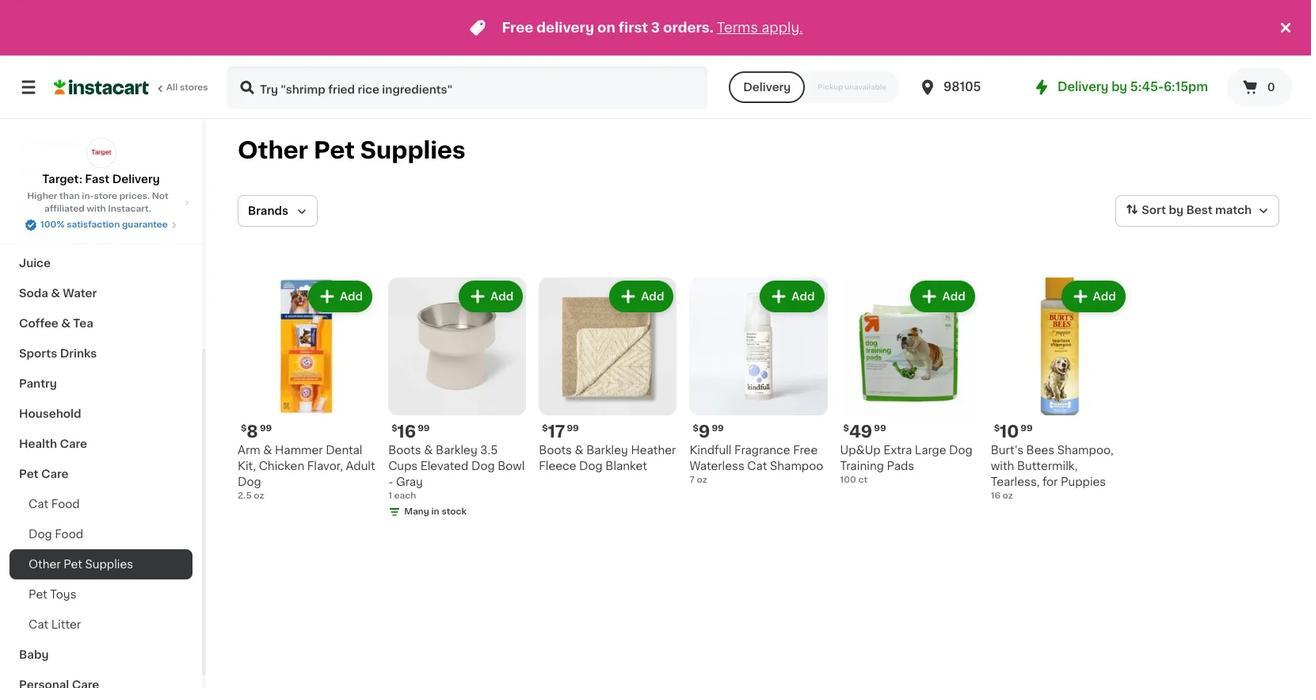 Task type: locate. For each thing, give the bounding box(es) containing it.
0 horizontal spatial with
[[87, 205, 106, 213]]

1 horizontal spatial supplies
[[361, 139, 466, 162]]

care right health
[[60, 438, 87, 449]]

$ 16 99
[[392, 423, 430, 440]]

& right soda
[[51, 288, 60, 299]]

1 horizontal spatial boots
[[539, 445, 572, 456]]

0 horizontal spatial by
[[1112, 81, 1128, 93]]

1 horizontal spatial by
[[1170, 205, 1184, 216]]

stores
[[180, 83, 208, 92]]

sports
[[19, 348, 57, 359]]

2 vertical spatial cat
[[29, 619, 48, 630]]

target: fast delivery logo image
[[86, 138, 116, 168]]

dog down 3.5
[[472, 461, 495, 472]]

other up pet toys
[[29, 559, 61, 570]]

blanket
[[606, 461, 648, 472]]

1 vertical spatial care
[[41, 468, 69, 480]]

dog
[[950, 445, 973, 456], [472, 461, 495, 472], [580, 461, 603, 472], [238, 477, 261, 488], [29, 529, 52, 540]]

$ inside $ 8 99
[[241, 424, 247, 433]]

4 add from the left
[[792, 291, 815, 302]]

99 up cups on the bottom of page
[[418, 424, 430, 433]]

burt's bees shampoo, with buttermilk, tearless, for puppies 16 oz
[[991, 445, 1114, 500]]

oz down tearless,
[[1003, 492, 1014, 500]]

0 vertical spatial supplies
[[361, 139, 466, 162]]

many
[[404, 507, 430, 516]]

higher
[[27, 192, 57, 201]]

99 right 9 on the bottom
[[712, 424, 724, 433]]

delivery down terms apply. link
[[744, 82, 791, 93]]

0 vertical spatial 16
[[398, 423, 416, 440]]

by for sort
[[1170, 205, 1184, 216]]

oz right 7
[[697, 476, 708, 484]]

supplies inside other pet supplies link
[[85, 559, 133, 570]]

$ up up&up
[[844, 424, 850, 433]]

0 vertical spatial with
[[87, 205, 106, 213]]

3 $ from the left
[[542, 424, 548, 433]]

arm
[[238, 445, 261, 456]]

care up "cat food"
[[41, 468, 69, 480]]

add button for 9
[[762, 282, 823, 311]]

ct
[[859, 476, 868, 484]]

99 inside the '$ 10 99'
[[1021, 424, 1033, 433]]

1 vertical spatial food
[[55, 529, 83, 540]]

1 add button from the left
[[310, 282, 371, 311]]

1 horizontal spatial oz
[[697, 476, 708, 484]]

foods
[[60, 167, 96, 178]]

$ inside $ 17 99
[[542, 424, 548, 433]]

cat down fragrance
[[748, 461, 768, 472]]

boots inside "boots & barkley heather fleece dog blanket"
[[539, 445, 572, 456]]

by inside best match sort by 'field'
[[1170, 205, 1184, 216]]

5 99 from the left
[[875, 424, 887, 433]]

$ inside '$ 16 99'
[[392, 424, 398, 433]]

terms
[[717, 21, 759, 34]]

1 horizontal spatial with
[[991, 461, 1015, 472]]

6 add button from the left
[[1064, 282, 1125, 311]]

0 horizontal spatial 16
[[398, 423, 416, 440]]

99 right 17
[[567, 424, 579, 433]]

delivery by 5:45-6:15pm
[[1058, 81, 1209, 93]]

add for 49
[[943, 291, 966, 302]]

other up brands dropdown button
[[238, 139, 308, 162]]

with inside the "burt's bees shampoo, with buttermilk, tearless, for puppies 16 oz"
[[991, 461, 1015, 472]]

delivery by 5:45-6:15pm link
[[1033, 78, 1209, 97]]

oz right 2.5
[[254, 492, 264, 500]]

product group containing 9
[[690, 277, 828, 487]]

juice link
[[10, 248, 193, 278]]

target:
[[42, 174, 82, 185]]

drinks
[[60, 348, 97, 359]]

3 add from the left
[[641, 291, 665, 302]]

6 99 from the left
[[1021, 424, 1033, 433]]

free inside limited time offer region
[[502, 21, 534, 34]]

bees
[[1027, 445, 1055, 456]]

0 vertical spatial by
[[1112, 81, 1128, 93]]

delivery inside button
[[744, 82, 791, 93]]

2 barkley from the left
[[587, 445, 628, 456]]

boots
[[389, 445, 421, 456], [539, 445, 572, 456]]

99 right 10
[[1021, 424, 1033, 433]]

1 vertical spatial other pet supplies
[[29, 559, 133, 570]]

instacart.
[[108, 205, 151, 213]]

1 vertical spatial with
[[991, 461, 1015, 472]]

than
[[59, 192, 80, 201]]

add button for 49
[[913, 282, 974, 311]]

2 horizontal spatial oz
[[1003, 492, 1014, 500]]

$ up cups on the bottom of page
[[392, 424, 398, 433]]

0 horizontal spatial boots
[[389, 445, 421, 456]]

many in stock
[[404, 507, 467, 516]]

& inside boots & barkley 3.5 cups elevated dog bowl - gray 1 each
[[424, 445, 433, 456]]

99 for 8
[[260, 424, 272, 433]]

add button for 10
[[1064, 282, 1125, 311]]

boots up "fleece"
[[539, 445, 572, 456]]

0 horizontal spatial other
[[29, 559, 61, 570]]

each
[[394, 492, 417, 500]]

2 99 from the left
[[418, 424, 430, 433]]

& inside soda & water link
[[51, 288, 60, 299]]

limited time offer region
[[0, 0, 1277, 55]]

5 add button from the left
[[913, 282, 974, 311]]

boots up cups on the bottom of page
[[389, 445, 421, 456]]

$ up kindfull
[[693, 424, 699, 433]]

dog right "fleece"
[[580, 461, 603, 472]]

orders.
[[664, 21, 714, 34]]

1 vertical spatial free
[[794, 445, 818, 456]]

$ for 9
[[693, 424, 699, 433]]

& inside "boots & barkley heather fleece dog blanket"
[[575, 445, 584, 456]]

delivery up prices.
[[112, 174, 160, 185]]

1 vertical spatial supplies
[[85, 559, 133, 570]]

4 product group from the left
[[690, 277, 828, 487]]

by right sort
[[1170, 205, 1184, 216]]

1 horizontal spatial other pet supplies
[[238, 139, 466, 162]]

2 add button from the left
[[461, 282, 522, 311]]

cat left litter
[[29, 619, 48, 630]]

product group containing 17
[[539, 277, 677, 474]]

16 up cups on the bottom of page
[[398, 423, 416, 440]]

delivery button
[[729, 71, 806, 103]]

cat inside 'cat food' link
[[29, 499, 48, 510]]

Search field
[[228, 67, 707, 108]]

adult
[[346, 461, 375, 472]]

$ inside the '$ 10 99'
[[995, 424, 1000, 433]]

free
[[502, 21, 534, 34], [794, 445, 818, 456]]

add for 9
[[792, 291, 815, 302]]

99 inside $ 8 99
[[260, 424, 272, 433]]

food down "cat food"
[[55, 529, 83, 540]]

food for cat food
[[51, 499, 80, 510]]

6 add from the left
[[1094, 291, 1117, 302]]

in-
[[82, 192, 94, 201]]

brands button
[[238, 195, 318, 227]]

terms apply. link
[[717, 21, 803, 34]]

& down $ 17 99
[[575, 445, 584, 456]]

100% satisfaction guarantee button
[[25, 216, 177, 231]]

food
[[51, 499, 80, 510], [55, 529, 83, 540]]

waterless
[[690, 461, 745, 472]]

& for soda & water
[[51, 288, 60, 299]]

2 $ from the left
[[392, 424, 398, 433]]

barkley inside "boots & barkley heather fleece dog blanket"
[[587, 445, 628, 456]]

supplies
[[361, 139, 466, 162], [85, 559, 133, 570]]

$ 49 99
[[844, 423, 887, 440]]

3 product group from the left
[[539, 277, 677, 474]]

cat litter
[[29, 619, 81, 630]]

meat & seafood link
[[10, 98, 193, 128]]

barkley up elevated
[[436, 445, 478, 456]]

3 add button from the left
[[611, 282, 673, 311]]

0 button
[[1228, 68, 1293, 106]]

tearless,
[[991, 477, 1040, 488]]

4 99 from the left
[[712, 424, 724, 433]]

& for arm & hammer dental kit, chicken flavor, adult dog 2.5 oz
[[263, 445, 272, 456]]

sports drinks
[[19, 348, 97, 359]]

barkley for elevated
[[436, 445, 478, 456]]

with down "in-" at the top left
[[87, 205, 106, 213]]

all stores link
[[54, 65, 209, 109]]

0 horizontal spatial supplies
[[85, 559, 133, 570]]

& for coffee & tea
[[61, 318, 70, 329]]

$
[[241, 424, 247, 433], [392, 424, 398, 433], [542, 424, 548, 433], [693, 424, 699, 433], [844, 424, 850, 433], [995, 424, 1000, 433]]

best
[[1187, 205, 1213, 216]]

juice
[[19, 258, 51, 269]]

first
[[619, 21, 648, 34]]

1 barkley from the left
[[436, 445, 478, 456]]

by for delivery
[[1112, 81, 1128, 93]]

prices.
[[119, 192, 150, 201]]

3 99 from the left
[[567, 424, 579, 433]]

2 boots from the left
[[539, 445, 572, 456]]

2 horizontal spatial delivery
[[1058, 81, 1109, 93]]

1 vertical spatial 16
[[991, 492, 1001, 500]]

99 inside $ 17 99
[[567, 424, 579, 433]]

add for 8
[[340, 291, 363, 302]]

$ 9 99
[[693, 423, 724, 440]]

1 boots from the left
[[389, 445, 421, 456]]

2 product group from the left
[[389, 277, 527, 522]]

burt's
[[991, 445, 1024, 456]]

99 inside $ 9 99
[[712, 424, 724, 433]]

boots inside boots & barkley 3.5 cups elevated dog bowl - gray 1 each
[[389, 445, 421, 456]]

& for meat & seafood
[[51, 107, 60, 118]]

4 $ from the left
[[693, 424, 699, 433]]

product group containing 10
[[991, 277, 1130, 503]]

1 vertical spatial by
[[1170, 205, 1184, 216]]

& inside the arm & hammer dental kit, chicken flavor, adult dog 2.5 oz
[[263, 445, 272, 456]]

other pet supplies
[[238, 139, 466, 162], [29, 559, 133, 570]]

bakery
[[19, 197, 59, 208]]

for
[[1043, 477, 1059, 488]]

99 inside $ 49 99
[[875, 424, 887, 433]]

1 vertical spatial cat
[[29, 499, 48, 510]]

kit,
[[238, 461, 256, 472]]

up&up
[[841, 445, 881, 456]]

pet
[[314, 139, 355, 162], [19, 468, 38, 480], [64, 559, 82, 570], [29, 589, 47, 600]]

1 $ from the left
[[241, 424, 247, 433]]

1 99 from the left
[[260, 424, 272, 433]]

100% satisfaction guarantee
[[41, 220, 168, 229]]

8
[[247, 423, 258, 440]]

add
[[340, 291, 363, 302], [491, 291, 514, 302], [641, 291, 665, 302], [792, 291, 815, 302], [943, 291, 966, 302], [1094, 291, 1117, 302]]

$ inside $ 9 99
[[693, 424, 699, 433]]

17
[[548, 423, 566, 440]]

health
[[19, 438, 57, 449]]

& up elevated
[[424, 445, 433, 456]]

barkley inside boots & barkley 3.5 cups elevated dog bowl - gray 1 each
[[436, 445, 478, 456]]

by inside delivery by 5:45-6:15pm "link"
[[1112, 81, 1128, 93]]

barkley
[[436, 445, 478, 456], [587, 445, 628, 456]]

1 horizontal spatial other
[[238, 139, 308, 162]]

fleece
[[539, 461, 577, 472]]

0 vertical spatial cat
[[748, 461, 768, 472]]

service type group
[[729, 71, 900, 103]]

add for 17
[[641, 291, 665, 302]]

cat down pet care
[[29, 499, 48, 510]]

& right meat
[[51, 107, 60, 118]]

barkley up the blanket
[[587, 445, 628, 456]]

boots for boots & barkley 3.5 cups elevated dog bowl - gray 1 each
[[389, 445, 421, 456]]

& inside coffee & tea "link"
[[61, 318, 70, 329]]

5 add from the left
[[943, 291, 966, 302]]

cups
[[389, 461, 418, 472]]

dog inside the arm & hammer dental kit, chicken flavor, adult dog 2.5 oz
[[238, 477, 261, 488]]

6 product group from the left
[[991, 277, 1130, 503]]

with down burt's
[[991, 461, 1015, 472]]

coffee & tea link
[[10, 308, 193, 338]]

oz inside kindfull fragrance free waterless cat shampoo 7 oz
[[697, 476, 708, 484]]

health care link
[[10, 429, 193, 459]]

brands
[[248, 205, 289, 216]]

& inside meat & seafood link
[[51, 107, 60, 118]]

99 inside '$ 16 99'
[[418, 424, 430, 433]]

0 horizontal spatial barkley
[[436, 445, 478, 456]]

1 horizontal spatial barkley
[[587, 445, 628, 456]]

$ inside $ 49 99
[[844, 424, 850, 433]]

with
[[87, 205, 106, 213], [991, 461, 1015, 472]]

delivery inside "link"
[[1058, 81, 1109, 93]]

1 horizontal spatial delivery
[[744, 82, 791, 93]]

care for health care
[[60, 438, 87, 449]]

1 horizontal spatial 16
[[991, 492, 1001, 500]]

food for dog food
[[55, 529, 83, 540]]

$ up "fleece"
[[542, 424, 548, 433]]

0 vertical spatial care
[[60, 438, 87, 449]]

& left 'tea' at top left
[[61, 318, 70, 329]]

99 right the 49
[[875, 424, 887, 433]]

target: fast delivery
[[42, 174, 160, 185]]

care for pet care
[[41, 468, 69, 480]]

5 $ from the left
[[844, 424, 850, 433]]

guarantee
[[122, 220, 168, 229]]

1 add from the left
[[340, 291, 363, 302]]

4 add button from the left
[[762, 282, 823, 311]]

food up dog food
[[51, 499, 80, 510]]

free up shampoo
[[794, 445, 818, 456]]

16 down tearless,
[[991, 492, 1001, 500]]

$ up burt's
[[995, 424, 1000, 433]]

0 horizontal spatial oz
[[254, 492, 264, 500]]

5 product group from the left
[[841, 277, 979, 487]]

1
[[389, 492, 392, 500]]

1 horizontal spatial free
[[794, 445, 818, 456]]

99 right 8
[[260, 424, 272, 433]]

frozen foods
[[19, 167, 96, 178]]

add button
[[310, 282, 371, 311], [461, 282, 522, 311], [611, 282, 673, 311], [762, 282, 823, 311], [913, 282, 974, 311], [1064, 282, 1125, 311]]

cat inside kindfull fragrance free waterless cat shampoo 7 oz
[[748, 461, 768, 472]]

apply.
[[762, 21, 803, 34]]

0 vertical spatial other pet supplies
[[238, 139, 466, 162]]

2 add from the left
[[491, 291, 514, 302]]

0 vertical spatial free
[[502, 21, 534, 34]]

dog up 2.5
[[238, 477, 261, 488]]

0 horizontal spatial free
[[502, 21, 534, 34]]

soda & water link
[[10, 278, 193, 308]]

0 vertical spatial food
[[51, 499, 80, 510]]

pantry link
[[10, 369, 193, 399]]

0 horizontal spatial other pet supplies
[[29, 559, 133, 570]]

by left 5:45-
[[1112, 81, 1128, 93]]

6 $ from the left
[[995, 424, 1000, 433]]

store
[[94, 192, 117, 201]]

soda & water
[[19, 288, 97, 299]]

cat for cat litter
[[29, 619, 48, 630]]

delivery left 5:45-
[[1058, 81, 1109, 93]]

dog right large
[[950, 445, 973, 456]]

None search field
[[227, 65, 709, 109]]

product group
[[238, 277, 376, 503], [389, 277, 527, 522], [539, 277, 677, 474], [690, 277, 828, 487], [841, 277, 979, 487], [991, 277, 1130, 503]]

other
[[238, 139, 308, 162], [29, 559, 61, 570]]

care
[[60, 438, 87, 449], [41, 468, 69, 480]]

& right arm
[[263, 445, 272, 456]]

1 product group from the left
[[238, 277, 376, 503]]

$ for 16
[[392, 424, 398, 433]]

kindfull fragrance free waterless cat shampoo 7 oz
[[690, 445, 824, 484]]

free left delivery
[[502, 21, 534, 34]]

$ up arm
[[241, 424, 247, 433]]



Task type: vqa. For each thing, say whether or not it's contained in the screenshot.


Task type: describe. For each thing, give the bounding box(es) containing it.
add button for 17
[[611, 282, 673, 311]]

chicken
[[259, 461, 305, 472]]

$ for 10
[[995, 424, 1000, 433]]

higher than in-store prices. not affiliated with instacart. link
[[13, 190, 189, 216]]

litter
[[51, 619, 81, 630]]

10
[[1000, 423, 1020, 440]]

with inside higher than in-store prices. not affiliated with instacart.
[[87, 205, 106, 213]]

& for boots & barkley heather fleece dog blanket
[[575, 445, 584, 456]]

1 vertical spatial other
[[29, 559, 61, 570]]

meat & seafood
[[19, 107, 111, 118]]

cat litter link
[[10, 610, 193, 640]]

large
[[915, 445, 947, 456]]

meat
[[19, 107, 48, 118]]

$ 10 99
[[995, 423, 1033, 440]]

$ for 49
[[844, 424, 850, 433]]

dog inside boots & barkley 3.5 cups elevated dog bowl - gray 1 each
[[472, 461, 495, 472]]

up&up extra large dog training pads 100 ct
[[841, 445, 973, 484]]

dog down "cat food"
[[29, 529, 52, 540]]

boots for boots & barkley heather fleece dog blanket
[[539, 445, 572, 456]]

pet toys link
[[10, 579, 193, 610]]

in
[[432, 507, 440, 516]]

product group containing 8
[[238, 277, 376, 503]]

on
[[598, 21, 616, 34]]

cat food link
[[10, 489, 193, 519]]

gray
[[396, 477, 423, 488]]

household link
[[10, 399, 193, 429]]

satisfaction
[[67, 220, 120, 229]]

add button for 16
[[461, 282, 522, 311]]

add button for 8
[[310, 282, 371, 311]]

affiliated
[[44, 205, 85, 213]]

99 for 16
[[418, 424, 430, 433]]

all stores
[[166, 83, 208, 92]]

9
[[699, 423, 711, 440]]

100%
[[41, 220, 65, 229]]

household
[[19, 408, 81, 419]]

boots & barkley 3.5 cups elevated dog bowl - gray 1 each
[[389, 445, 525, 500]]

oz inside the "burt's bees shampoo, with buttermilk, tearless, for puppies 16 oz"
[[1003, 492, 1014, 500]]

$ 8 99
[[241, 423, 272, 440]]

arm & hammer dental kit, chicken flavor, adult dog 2.5 oz
[[238, 445, 375, 500]]

extra
[[884, 445, 913, 456]]

99 for 9
[[712, 424, 724, 433]]

hammer
[[275, 445, 323, 456]]

pet care link
[[10, 459, 193, 489]]

3
[[651, 21, 660, 34]]

product group containing 49
[[841, 277, 979, 487]]

shampoo
[[771, 461, 824, 472]]

stock
[[442, 507, 467, 516]]

delivery for delivery
[[744, 82, 791, 93]]

flavor,
[[307, 461, 343, 472]]

health care
[[19, 438, 87, 449]]

7
[[690, 476, 695, 484]]

elevated
[[421, 461, 469, 472]]

coffee
[[19, 318, 59, 329]]

shampoo,
[[1058, 445, 1114, 456]]

& for boots & barkley 3.5 cups elevated dog bowl - gray 1 each
[[424, 445, 433, 456]]

target: fast delivery link
[[42, 138, 160, 187]]

99 for 17
[[567, 424, 579, 433]]

not
[[152, 192, 169, 201]]

99 for 49
[[875, 424, 887, 433]]

-
[[389, 477, 393, 488]]

6:15pm
[[1164, 81, 1209, 93]]

dental
[[326, 445, 363, 456]]

99 for 10
[[1021, 424, 1033, 433]]

cat for cat food
[[29, 499, 48, 510]]

baby
[[19, 649, 49, 660]]

add for 16
[[491, 291, 514, 302]]

instacart logo image
[[54, 78, 149, 97]]

product group containing 16
[[389, 277, 527, 522]]

0
[[1268, 82, 1276, 93]]

cream
[[39, 137, 78, 148]]

fragrance
[[735, 445, 791, 456]]

fast
[[85, 174, 110, 185]]

kindfull
[[690, 445, 732, 456]]

delivery for delivery by 5:45-6:15pm
[[1058, 81, 1109, 93]]

$ for 17
[[542, 424, 548, 433]]

free delivery on first 3 orders. terms apply.
[[502, 21, 803, 34]]

100
[[841, 476, 857, 484]]

frozen foods link
[[10, 158, 193, 188]]

buttermilk,
[[1018, 461, 1078, 472]]

Best match Sort by field
[[1116, 195, 1280, 227]]

dog inside up&up extra large dog training pads 100 ct
[[950, 445, 973, 456]]

oz inside the arm & hammer dental kit, chicken flavor, adult dog 2.5 oz
[[254, 492, 264, 500]]

3.5
[[481, 445, 498, 456]]

add for 10
[[1094, 291, 1117, 302]]

delivery
[[537, 21, 595, 34]]

0 horizontal spatial delivery
[[112, 174, 160, 185]]

dog food
[[29, 529, 83, 540]]

5:45-
[[1131, 81, 1164, 93]]

free inside kindfull fragrance free waterless cat shampoo 7 oz
[[794, 445, 818, 456]]

$ 17 99
[[542, 423, 579, 440]]

cheese link
[[10, 218, 193, 248]]

98105 button
[[919, 65, 1014, 109]]

sort
[[1143, 205, 1167, 216]]

$ for 8
[[241, 424, 247, 433]]

dog inside "boots & barkley heather fleece dog blanket"
[[580, 461, 603, 472]]

pantry
[[19, 378, 57, 389]]

frozen
[[19, 167, 58, 178]]

sort by
[[1143, 205, 1184, 216]]

toys
[[50, 589, 76, 600]]

0 vertical spatial other
[[238, 139, 308, 162]]

pet toys
[[29, 589, 76, 600]]

barkley for dog
[[587, 445, 628, 456]]

cat food
[[29, 499, 80, 510]]

16 inside the "burt's bees shampoo, with buttermilk, tearless, for puppies 16 oz"
[[991, 492, 1001, 500]]

higher than in-store prices. not affiliated with instacart.
[[27, 192, 169, 213]]



